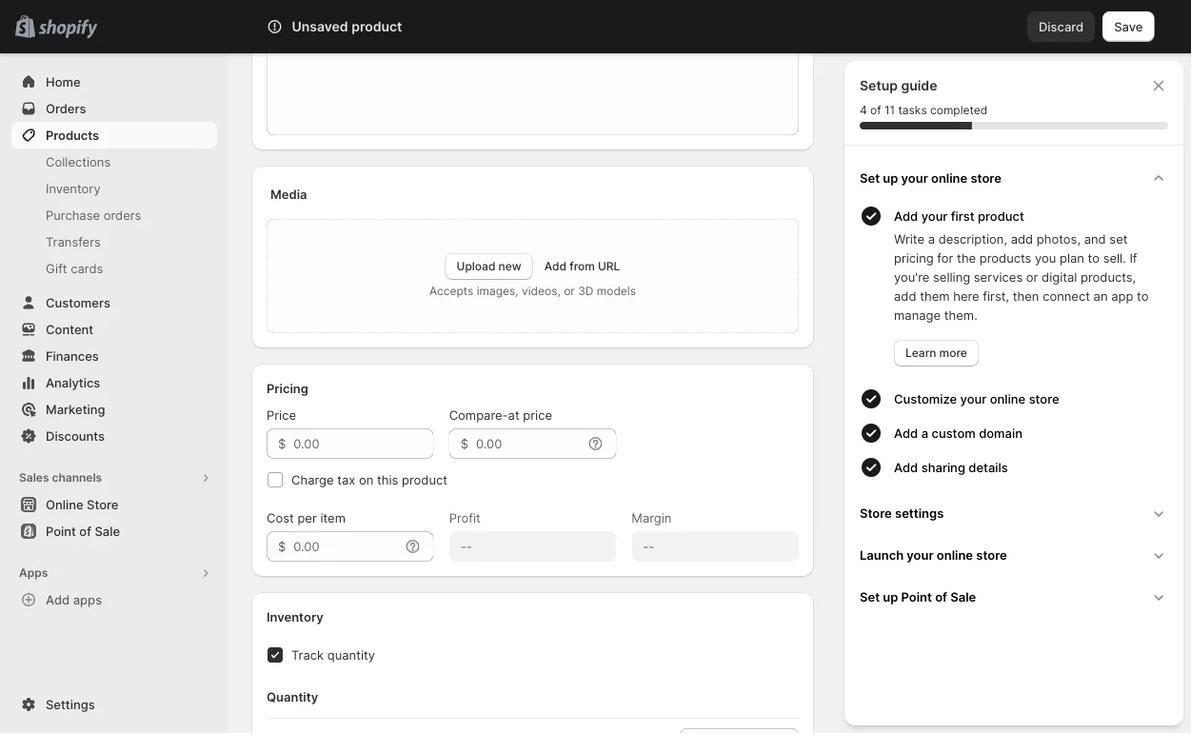 Task type: vqa. For each thing, say whether or not it's contained in the screenshot.
leftmost Point
yes



Task type: locate. For each thing, give the bounding box(es) containing it.
of inside button
[[935, 589, 948, 604]]

1 horizontal spatial add
[[1011, 231, 1033, 246]]

add a custom domain
[[894, 426, 1023, 440]]

$ down compare-
[[461, 436, 468, 451]]

add your first product element
[[856, 230, 1176, 367]]

services
[[974, 269, 1023, 284]]

per
[[297, 510, 317, 525]]

orders
[[46, 101, 86, 116]]

product right this
[[402, 472, 448, 487]]

product
[[352, 19, 402, 35], [978, 209, 1024, 223], [402, 472, 448, 487]]

1 vertical spatial sale
[[951, 589, 976, 604]]

of
[[870, 103, 881, 117], [79, 524, 91, 539], [935, 589, 948, 604]]

compare-
[[449, 408, 508, 422]]

your inside button
[[907, 548, 934, 562]]

add up products
[[1011, 231, 1033, 246]]

product inside add your first product 'button'
[[978, 209, 1024, 223]]

point inside button
[[46, 524, 76, 539]]

1 horizontal spatial point
[[901, 589, 932, 604]]

add down customize on the bottom right
[[894, 426, 918, 440]]

products,
[[1081, 269, 1136, 284]]

collections link
[[11, 149, 217, 175]]

collections
[[46, 154, 111, 169]]

quantity
[[327, 648, 375, 662]]

set for set up point of sale
[[860, 589, 880, 604]]

orders
[[104, 208, 141, 222]]

add
[[894, 209, 918, 223], [544, 259, 567, 273], [894, 426, 918, 440], [894, 460, 918, 475], [46, 592, 70, 607]]

app
[[1111, 289, 1134, 303]]

store
[[87, 497, 118, 512], [860, 506, 892, 520]]

1 horizontal spatial of
[[870, 103, 881, 117]]

add down you're
[[894, 289, 917, 303]]

finances link
[[11, 343, 217, 369]]

launch
[[860, 548, 904, 562]]

a for write
[[928, 231, 935, 246]]

0 vertical spatial add
[[1011, 231, 1033, 246]]

0 horizontal spatial to
[[1088, 250, 1100, 265]]

add for add apps
[[46, 592, 70, 607]]

0 vertical spatial of
[[870, 103, 881, 117]]

1 vertical spatial point
[[901, 589, 932, 604]]

1 up from the top
[[883, 170, 898, 185]]

customize
[[894, 391, 957, 406]]

set down 4
[[860, 170, 880, 185]]

or up then
[[1026, 269, 1038, 284]]

store inside button
[[976, 548, 1007, 562]]

online up domain
[[990, 391, 1026, 406]]

your for add your first product
[[922, 209, 948, 223]]

1 vertical spatial store
[[1029, 391, 1059, 406]]

2 up from the top
[[883, 589, 898, 604]]

up for your
[[883, 170, 898, 185]]

settings
[[895, 506, 944, 520]]

channels
[[52, 471, 102, 485]]

images,
[[477, 284, 519, 298]]

2 vertical spatial store
[[976, 548, 1007, 562]]

1 vertical spatial of
[[79, 524, 91, 539]]

add left apps on the bottom left of the page
[[46, 592, 70, 607]]

charge
[[291, 472, 334, 487]]

sale inside button
[[951, 589, 976, 604]]

of inside button
[[79, 524, 91, 539]]

add your first product
[[894, 209, 1024, 223]]

1 vertical spatial set
[[860, 589, 880, 604]]

None number field
[[680, 729, 770, 733]]

set up your online store
[[860, 170, 1002, 185]]

for
[[937, 250, 954, 265]]

discard
[[1039, 19, 1084, 34]]

your right launch at the bottom of page
[[907, 548, 934, 562]]

of down the "launch your online store"
[[935, 589, 948, 604]]

cost per item
[[267, 510, 346, 525]]

store up launch at the bottom of page
[[860, 506, 892, 520]]

set down launch at the bottom of page
[[860, 589, 880, 604]]

0 vertical spatial sale
[[95, 524, 120, 539]]

of down online store at the bottom
[[79, 524, 91, 539]]

point inside button
[[901, 589, 932, 604]]

0 horizontal spatial sale
[[95, 524, 120, 539]]

0 vertical spatial a
[[928, 231, 935, 246]]

$ down cost on the left bottom of page
[[278, 539, 286, 554]]

1 vertical spatial add
[[894, 289, 917, 303]]

apps button
[[11, 560, 217, 587]]

add your first product button
[[894, 199, 1176, 230]]

0 vertical spatial set
[[860, 170, 880, 185]]

store up add a custom domain button
[[1029, 391, 1059, 406]]

your left first in the right top of the page
[[922, 209, 948, 223]]

0 vertical spatial up
[[883, 170, 898, 185]]

a right the write
[[928, 231, 935, 246]]

1 horizontal spatial sale
[[951, 589, 976, 604]]

store settings
[[860, 506, 944, 520]]

add inside 'button'
[[894, 209, 918, 223]]

2 vertical spatial online
[[937, 548, 973, 562]]

online up add your first product
[[931, 170, 968, 185]]

point down online
[[46, 524, 76, 539]]

$ for cost per item
[[278, 539, 286, 554]]

sale down the "launch your online store"
[[951, 589, 976, 604]]

1 horizontal spatial store
[[860, 506, 892, 520]]

your up add a custom domain in the right bottom of the page
[[960, 391, 987, 406]]

or left 3d
[[564, 284, 575, 298]]

point down the "launch your online store"
[[901, 589, 932, 604]]

0 horizontal spatial inventory
[[46, 181, 101, 196]]

inventory up purchase
[[46, 181, 101, 196]]

online down settings
[[937, 548, 973, 562]]

1 set from the top
[[860, 170, 880, 185]]

store down store settings button
[[976, 548, 1007, 562]]

set
[[1110, 231, 1128, 246]]

store inside setup guide dialog
[[860, 506, 892, 520]]

up up the write
[[883, 170, 898, 185]]

finances
[[46, 349, 99, 363]]

set
[[860, 170, 880, 185], [860, 589, 880, 604]]

0 horizontal spatial point
[[46, 524, 76, 539]]

apps
[[73, 592, 102, 607]]

here
[[953, 289, 980, 303]]

online store button
[[0, 491, 229, 518]]

product right unsaved
[[352, 19, 402, 35]]

item
[[320, 510, 346, 525]]

add for add a custom domain
[[894, 426, 918, 440]]

upload new
[[457, 259, 522, 273]]

$ down price
[[278, 436, 286, 451]]

online
[[931, 170, 968, 185], [990, 391, 1026, 406], [937, 548, 973, 562]]

home link
[[11, 69, 217, 95]]

a inside button
[[922, 426, 929, 440]]

add
[[1011, 231, 1033, 246], [894, 289, 917, 303]]

2 vertical spatial of
[[935, 589, 948, 604]]

tax
[[337, 472, 356, 487]]

1 vertical spatial a
[[922, 426, 929, 440]]

settings link
[[11, 691, 217, 718]]

setup
[[860, 78, 898, 94]]

0 vertical spatial to
[[1088, 250, 1100, 265]]

you
[[1035, 250, 1056, 265]]

marketing link
[[11, 396, 217, 423]]

Cost per item text field
[[294, 531, 400, 562]]

to down and
[[1088, 250, 1100, 265]]

up
[[883, 170, 898, 185], [883, 589, 898, 604]]

to right app at right
[[1137, 289, 1149, 303]]

1 vertical spatial inventory
[[267, 609, 324, 624]]

a inside write a description, add photos, and set pricing for the products you plan to sell. if you're selling services or digital products, add them here first, then connect an app to manage them.
[[928, 231, 935, 246]]

4
[[860, 103, 867, 117]]

add sharing details button
[[894, 450, 1176, 485]]

digital
[[1042, 269, 1077, 284]]

1 horizontal spatial to
[[1137, 289, 1149, 303]]

online for customize your online store
[[990, 391, 1026, 406]]

up for point
[[883, 589, 898, 604]]

analytics
[[46, 375, 100, 390]]

$ for price
[[278, 436, 286, 451]]

Margin text field
[[632, 531, 799, 562]]

shopify image
[[38, 19, 97, 39]]

sale down online store button
[[95, 524, 120, 539]]

2 set from the top
[[860, 589, 880, 604]]

details
[[969, 460, 1008, 475]]

them.
[[944, 308, 978, 322]]

Compare-at price text field
[[476, 429, 582, 459]]

up down launch at the bottom of page
[[883, 589, 898, 604]]

0 vertical spatial point
[[46, 524, 76, 539]]

content link
[[11, 316, 217, 343]]

0 horizontal spatial of
[[79, 524, 91, 539]]

$
[[278, 436, 286, 451], [461, 436, 468, 451], [278, 539, 286, 554]]

of right 4
[[870, 103, 881, 117]]

marketing
[[46, 402, 105, 417]]

add a custom domain button
[[894, 416, 1176, 450]]

add left the sharing
[[894, 460, 918, 475]]

0 horizontal spatial add
[[894, 289, 917, 303]]

then
[[1013, 289, 1039, 303]]

domain
[[979, 426, 1023, 440]]

product up description,
[[978, 209, 1024, 223]]

1 vertical spatial online
[[990, 391, 1026, 406]]

point of sale link
[[11, 518, 217, 545]]

a left custom
[[922, 426, 929, 440]]

1 horizontal spatial or
[[1026, 269, 1038, 284]]

store down sales channels button
[[87, 497, 118, 512]]

2 horizontal spatial of
[[935, 589, 948, 604]]

add inside button
[[46, 592, 70, 607]]

your inside 'button'
[[922, 209, 948, 223]]

1 vertical spatial up
[[883, 589, 898, 604]]

store up first in the right top of the page
[[971, 170, 1002, 185]]

home
[[46, 74, 81, 89]]

add inside "button"
[[894, 460, 918, 475]]

write a description, add photos, and set pricing for the products you plan to sell. if you're selling services or digital products, add them here first, then connect an app to manage them.
[[894, 231, 1149, 322]]

add inside button
[[894, 426, 918, 440]]

point
[[46, 524, 76, 539], [901, 589, 932, 604]]

to
[[1088, 250, 1100, 265], [1137, 289, 1149, 303]]

0 vertical spatial inventory
[[46, 181, 101, 196]]

1 vertical spatial product
[[978, 209, 1024, 223]]

sharing
[[922, 460, 966, 475]]

learn more
[[906, 346, 967, 360]]

inventory up track
[[267, 609, 324, 624]]

url
[[598, 259, 620, 273]]

compare-at price
[[449, 408, 552, 422]]

add left from
[[544, 259, 567, 273]]

online inside button
[[937, 548, 973, 562]]

sales
[[19, 471, 49, 485]]

add up the write
[[894, 209, 918, 223]]



Task type: describe. For each thing, give the bounding box(es) containing it.
pricing
[[894, 250, 934, 265]]

4 of 11 tasks completed
[[860, 103, 988, 117]]

set up point of sale
[[860, 589, 976, 604]]

point of sale button
[[0, 518, 229, 545]]

setup guide dialog
[[845, 61, 1184, 726]]

them
[[920, 289, 950, 303]]

learn more link
[[894, 340, 979, 367]]

the
[[957, 250, 976, 265]]

customers link
[[11, 289, 217, 316]]

online store link
[[11, 491, 217, 518]]

products
[[980, 250, 1032, 265]]

store for customize your online store
[[1029, 391, 1059, 406]]

learn
[[906, 346, 937, 360]]

charge tax on this product
[[291, 472, 448, 487]]

0 vertical spatial store
[[971, 170, 1002, 185]]

this
[[377, 472, 398, 487]]

point of sale
[[46, 524, 120, 539]]

videos,
[[522, 284, 561, 298]]

selling
[[933, 269, 971, 284]]

gift cards
[[46, 261, 103, 276]]

gift cards link
[[11, 255, 217, 282]]

Price text field
[[294, 429, 434, 459]]

2 vertical spatial product
[[402, 472, 448, 487]]

and
[[1084, 231, 1106, 246]]

if
[[1130, 250, 1138, 265]]

sales channels
[[19, 471, 102, 485]]

purchase
[[46, 208, 100, 222]]

add sharing details
[[894, 460, 1008, 475]]

unsaved
[[292, 19, 348, 35]]

a for add
[[922, 426, 929, 440]]

1 vertical spatial to
[[1137, 289, 1149, 303]]

your for customize your online store
[[960, 391, 987, 406]]

track
[[291, 648, 324, 662]]

search
[[350, 19, 391, 34]]

set for set up your online store
[[860, 170, 880, 185]]

tasks
[[898, 103, 927, 117]]

of for 11
[[870, 103, 881, 117]]

customize your online store
[[894, 391, 1059, 406]]

products
[[46, 128, 99, 142]]

add for add sharing details
[[894, 460, 918, 475]]

transfers link
[[11, 229, 217, 255]]

orders link
[[11, 95, 217, 122]]

your up add your first product
[[901, 170, 928, 185]]

you're
[[894, 269, 930, 284]]

add for add from url
[[544, 259, 567, 273]]

discounts
[[46, 429, 105, 443]]

pricing
[[267, 381, 308, 396]]

analytics link
[[11, 369, 217, 396]]

accepts images, videos, or 3d models
[[429, 284, 636, 298]]

write
[[894, 231, 925, 246]]

photos,
[[1037, 231, 1081, 246]]

settings
[[46, 697, 95, 712]]

cards
[[71, 261, 103, 276]]

customers
[[46, 295, 110, 310]]

new
[[499, 259, 522, 273]]

store for launch your online store
[[976, 548, 1007, 562]]

your for launch your online store
[[907, 548, 934, 562]]

or inside write a description, add photos, and set pricing for the products you plan to sell. if you're selling services or digital products, add them here first, then connect an app to manage them.
[[1026, 269, 1038, 284]]

0 vertical spatial online
[[931, 170, 968, 185]]

track quantity
[[291, 648, 375, 662]]

gift
[[46, 261, 67, 276]]

completed
[[930, 103, 988, 117]]

online store
[[46, 497, 118, 512]]

0 vertical spatial product
[[352, 19, 402, 35]]

0 horizontal spatial or
[[564, 284, 575, 298]]

description,
[[939, 231, 1008, 246]]

$ for compare-at price
[[461, 436, 468, 451]]

first,
[[983, 289, 1010, 303]]

search button
[[319, 11, 872, 42]]

custom
[[932, 426, 976, 440]]

add apps
[[46, 592, 102, 607]]

at
[[508, 408, 520, 422]]

an
[[1094, 289, 1108, 303]]

online for launch your online store
[[937, 548, 973, 562]]

from
[[570, 259, 595, 273]]

unsaved product
[[292, 19, 402, 35]]

add from url button
[[544, 259, 620, 273]]

Profit text field
[[449, 531, 616, 562]]

save button
[[1103, 11, 1155, 42]]

sales channels button
[[11, 465, 217, 491]]

purchase orders link
[[11, 202, 217, 229]]

sell.
[[1103, 250, 1126, 265]]

1 horizontal spatial inventory
[[267, 609, 324, 624]]

0 horizontal spatial store
[[87, 497, 118, 512]]

add from url
[[544, 259, 620, 273]]

11
[[885, 103, 895, 117]]

plan
[[1060, 250, 1085, 265]]

sale inside button
[[95, 524, 120, 539]]

discounts link
[[11, 423, 217, 449]]

add for add your first product
[[894, 209, 918, 223]]

manage
[[894, 308, 941, 322]]

apps
[[19, 566, 48, 580]]

store settings button
[[852, 492, 1176, 534]]

save
[[1114, 19, 1143, 34]]

media
[[270, 187, 307, 201]]

more
[[940, 346, 967, 360]]

of for sale
[[79, 524, 91, 539]]

on
[[359, 472, 374, 487]]

discard button
[[1028, 11, 1095, 42]]



